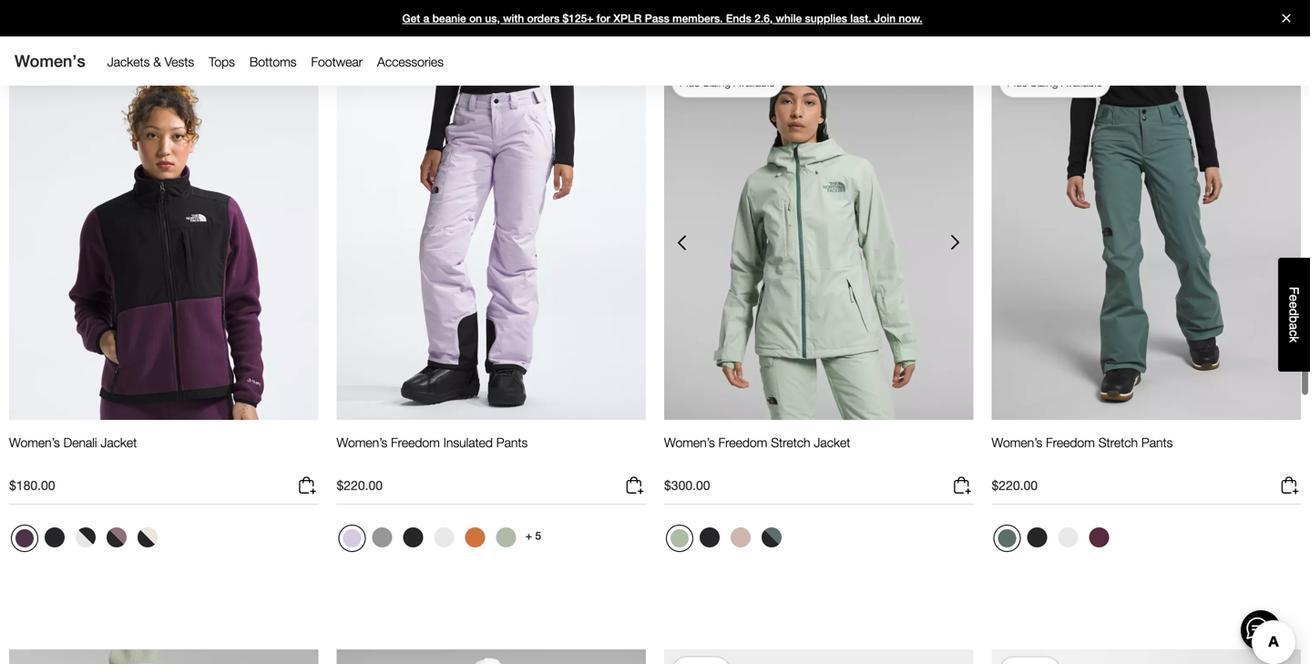 Task type: locate. For each thing, give the bounding box(es) containing it.
mandarin image
[[465, 528, 485, 548]]

3 women's from the left
[[665, 435, 715, 450]]

0 horizontal spatial jacket
[[101, 435, 137, 450]]

1 sizing from the left
[[703, 76, 731, 89]]

women's
[[9, 435, 60, 450], [337, 435, 388, 450], [665, 435, 715, 450], [992, 435, 1043, 450]]

1 horizontal spatial jacket
[[814, 435, 851, 450]]

2 $220.00 button from the left
[[992, 475, 1302, 505]]

freedom
[[391, 435, 440, 450], [719, 435, 768, 450], [1047, 435, 1096, 450]]

2 sizing from the left
[[1031, 76, 1059, 89]]

1 horizontal spatial pants
[[1142, 435, 1174, 450]]

women's inside button
[[9, 435, 60, 450]]

1 horizontal spatial $220.00 button
[[992, 475, 1302, 505]]

1 horizontal spatial a
[[1288, 323, 1302, 330]]

Misty Sage radio
[[492, 523, 521, 553], [666, 525, 694, 553]]

$220.00 button
[[337, 475, 646, 505], [992, 475, 1302, 505]]

0 horizontal spatial $220.00
[[337, 478, 383, 493]]

last.
[[851, 12, 872, 25]]

women's freedom stretch jacket
[[665, 435, 851, 450]]

1 $220.00 from the left
[[337, 478, 383, 493]]

tnf black nature texture print-tnf black image
[[76, 528, 96, 548]]

tops
[[209, 54, 235, 69]]

stretch
[[771, 435, 811, 450], [1099, 435, 1139, 450]]

sizing for women's freedom stretch pants
[[1031, 76, 1059, 89]]

jacket
[[101, 435, 137, 450], [814, 435, 851, 450]]

swipe  next image
[[941, 229, 970, 258]]

0 horizontal spatial sizing
[[703, 76, 731, 89]]

2 tnf black image from the left
[[403, 528, 423, 548]]

$300.00 button
[[665, 475, 974, 505]]

jackets & vests
[[107, 54, 194, 69]]

close image
[[1275, 14, 1299, 22]]

2 jacket from the left
[[814, 435, 851, 450]]

1 horizontal spatial plus sizing available
[[1008, 76, 1103, 89]]

misty sage image
[[671, 530, 689, 548]]

3 tnf black image from the left
[[1028, 528, 1048, 548]]

tnf black image
[[45, 528, 65, 548], [403, 528, 423, 548], [1028, 528, 1048, 548]]

tnf black image right tnf medium grey heather option
[[403, 528, 423, 548]]

a up "k"
[[1288, 323, 1302, 330]]

stretch for jacket
[[771, 435, 811, 450]]

1 $choose color$ option group from the left
[[9, 523, 164, 560]]

ends
[[726, 12, 752, 25]]

0 horizontal spatial freedom
[[391, 435, 440, 450]]

gardenia white radio left "mandarin" radio
[[430, 523, 459, 553]]

f e e d b a c k
[[1288, 287, 1302, 343]]

freedom inside "button"
[[1047, 435, 1096, 450]]

women's inside "button"
[[992, 435, 1043, 450]]

2 available from the left
[[1062, 76, 1103, 89]]

sizing
[[703, 76, 731, 89], [1031, 76, 1059, 89]]

Icy Lilac radio
[[339, 525, 366, 553]]

1 horizontal spatial misty sage radio
[[666, 525, 694, 553]]

1 tnf black radio from the left
[[40, 523, 69, 553]]

1 horizontal spatial stretch
[[1099, 435, 1139, 450]]

$180.00
[[9, 478, 55, 493]]

0 horizontal spatial misty sage radio
[[492, 523, 521, 553]]

1 vertical spatial a
[[1288, 323, 1302, 330]]

footwear button
[[304, 50, 370, 74]]

1 horizontal spatial tnf black image
[[403, 528, 423, 548]]

misty sage radio left +
[[492, 523, 521, 553]]

pants inside "button"
[[1142, 435, 1174, 450]]

3 $choose color$ option group from the left
[[665, 523, 789, 560]]

$220.00 up the icy lilac icon
[[337, 478, 383, 493]]

tnf black radio right tnf medium grey heather option
[[399, 523, 428, 553]]

freedom for women's freedom insulated pants
[[391, 435, 440, 450]]

women's plus freedom bibs image
[[337, 650, 646, 665]]

women's freedom stretch jacket button
[[665, 435, 851, 468]]

1 jacket from the left
[[101, 435, 137, 450]]

$220.00 button up misty sage image
[[337, 475, 646, 505]]

fawn grey/tnf black image
[[107, 528, 127, 548]]

2 $220.00 from the left
[[992, 478, 1038, 493]]

jacket right denali
[[101, 435, 137, 450]]

Dark Sage/TNF Black radio
[[758, 523, 787, 553]]

1 available from the left
[[734, 76, 775, 89]]

2 stretch from the left
[[1099, 435, 1139, 450]]

2 women's from the left
[[337, 435, 388, 450]]

jacket inside button
[[814, 435, 851, 450]]

$220.00 button for stretch
[[992, 475, 1302, 505]]

0 vertical spatial a
[[424, 12, 430, 25]]

women's plus freedom stretch jacket image
[[9, 650, 319, 665]]

e up d
[[1288, 295, 1302, 302]]

tnf black radio right misty sage icon
[[696, 523, 725, 553]]

xplr
[[614, 12, 642, 25]]

1 horizontal spatial $220.00
[[992, 478, 1038, 493]]

$220.00 button for insulated
[[337, 475, 646, 505]]

boysenberry image
[[1090, 528, 1110, 548]]

pants for women's freedom stretch pants
[[1142, 435, 1174, 450]]

women's freedom stretch pants
[[992, 435, 1174, 450]]

tnf black image
[[700, 528, 720, 548]]

e up "b" on the top right
[[1288, 302, 1302, 309]]

2 plus sizing available from the left
[[1008, 76, 1103, 89]]

&
[[153, 54, 161, 69]]

$180.00 button
[[9, 475, 319, 505]]

1 pants from the left
[[497, 435, 528, 450]]

1 women's from the left
[[9, 435, 60, 450]]

1 horizontal spatial freedom
[[719, 435, 768, 450]]

a right get
[[424, 12, 430, 25]]

available for pants
[[1062, 76, 1103, 89]]

1 horizontal spatial gardenia white radio
[[1054, 523, 1083, 553]]

Gardenia White radio
[[430, 523, 459, 553], [1054, 523, 1083, 553]]

0 horizontal spatial a
[[424, 12, 430, 25]]

tnf black radio for $220.00
[[1023, 523, 1052, 553]]

tnf black image right dark sage icon
[[1028, 528, 1048, 548]]

pants inside button
[[497, 435, 528, 450]]

icy lilac image
[[343, 530, 361, 548]]

tnf black image for $180.00
[[45, 528, 65, 548]]

freedom for women's freedom stretch jacket
[[719, 435, 768, 450]]

1 horizontal spatial available
[[1062, 76, 1103, 89]]

2 tnf black radio from the left
[[399, 523, 428, 553]]

dark sage/tnf black image
[[762, 528, 782, 548]]

$choose color$ option group for $300.00
[[665, 523, 789, 560]]

stretch inside "button"
[[1099, 435, 1139, 450]]

$choose color$ option group
[[9, 523, 164, 560], [337, 523, 523, 560], [665, 523, 789, 560], [992, 523, 1116, 560]]

available
[[734, 76, 775, 89], [1062, 76, 1103, 89]]

pink moss image
[[731, 528, 751, 548]]

jacket up $300.00 dropdown button
[[814, 435, 851, 450]]

TNF Black radio
[[40, 523, 69, 553], [399, 523, 428, 553], [696, 523, 725, 553], [1023, 523, 1052, 553]]

0 horizontal spatial tnf black image
[[45, 528, 65, 548]]

$220.00 button up boysenberry image
[[992, 475, 1302, 505]]

on
[[470, 12, 482, 25]]

$choose color$ option group for $220.00
[[992, 523, 1116, 560]]

3 freedom from the left
[[1047, 435, 1096, 450]]

1 freedom from the left
[[391, 435, 440, 450]]

plus
[[680, 76, 700, 89], [1008, 76, 1028, 89]]

women's freedom insulated pants
[[337, 435, 528, 450]]

tnf black radio right dark sage icon
[[1023, 523, 1052, 553]]

1 stretch from the left
[[771, 435, 811, 450]]

black currant purple image
[[15, 530, 34, 548]]

2 pants from the left
[[1142, 435, 1174, 450]]

orders
[[527, 12, 560, 25]]

jacket inside button
[[101, 435, 137, 450]]

f e e d b a c k button
[[1279, 258, 1311, 372]]

+ 5
[[526, 530, 542, 542]]

dark sage image
[[999, 530, 1017, 548]]

Dark Sage radio
[[994, 525, 1021, 553]]

4 women's from the left
[[992, 435, 1043, 450]]

women's for women's freedom stretch pants
[[992, 435, 1043, 450]]

us,
[[485, 12, 500, 25]]

1 horizontal spatial plus
[[1008, 76, 1028, 89]]

$220.00 for women's freedom stretch pants
[[992, 478, 1038, 493]]

e
[[1288, 295, 1302, 302], [1288, 302, 1302, 309]]

0 horizontal spatial plus
[[680, 76, 700, 89]]

0 horizontal spatial available
[[734, 76, 775, 89]]

1 gardenia white radio from the left
[[430, 523, 459, 553]]

3 tnf black radio from the left
[[696, 523, 725, 553]]

$220.00
[[337, 478, 383, 493], [992, 478, 1038, 493]]

0 horizontal spatial stretch
[[771, 435, 811, 450]]

2 freedom from the left
[[719, 435, 768, 450]]

while
[[776, 12, 802, 25]]

a
[[424, 12, 430, 25], [1288, 323, 1302, 330]]

0 horizontal spatial $220.00 button
[[337, 475, 646, 505]]

tnf black image right black currant purple icon
[[45, 528, 65, 548]]

beanie
[[433, 12, 466, 25]]

misty sage image
[[496, 528, 516, 548]]

0 horizontal spatial plus sizing available
[[680, 76, 775, 89]]

2 horizontal spatial tnf black image
[[1028, 528, 1048, 548]]

gardenia white radio left boysenberry 'option'
[[1054, 523, 1083, 553]]

now.
[[899, 12, 923, 25]]

Pink Moss radio
[[727, 523, 756, 553]]

1 tnf black image from the left
[[45, 528, 65, 548]]

tnf black radio right black currant purple icon
[[40, 523, 69, 553]]

1 plus from the left
[[680, 76, 700, 89]]

members.
[[673, 12, 723, 25]]

$220.00 up dark sage icon
[[992, 478, 1038, 493]]

with
[[503, 12, 524, 25]]

1 $220.00 button from the left
[[337, 475, 646, 505]]

jackets
[[107, 54, 150, 69]]

1 horizontal spatial sizing
[[1031, 76, 1059, 89]]

0 horizontal spatial pants
[[497, 435, 528, 450]]

2 horizontal spatial freedom
[[1047, 435, 1096, 450]]

stretch inside button
[[771, 435, 811, 450]]

1 plus sizing available from the left
[[680, 76, 775, 89]]

0 horizontal spatial gardenia white radio
[[430, 523, 459, 553]]

women's denali jacket
[[9, 435, 137, 450]]

2 plus from the left
[[1008, 76, 1028, 89]]

plus sizing available
[[680, 76, 775, 89], [1008, 76, 1103, 89]]

d
[[1288, 309, 1302, 316]]

misty sage radio left tnf black icon
[[666, 525, 694, 553]]

pants
[[497, 435, 528, 450], [1142, 435, 1174, 450]]

4 $choose color$ option group from the left
[[992, 523, 1116, 560]]

stretch for pants
[[1099, 435, 1139, 450]]

a inside button
[[1288, 323, 1302, 330]]

4 tnf black radio from the left
[[1023, 523, 1052, 553]]



Task type: describe. For each thing, give the bounding box(es) containing it.
2 e from the top
[[1288, 302, 1302, 309]]

insulated
[[444, 435, 493, 450]]

White Dune/TNF Black radio
[[133, 523, 162, 553]]

tnf black radio for $180.00
[[40, 523, 69, 553]]

for
[[597, 12, 611, 25]]

women's denali jacket image
[[9, 60, 319, 420]]

k
[[1288, 337, 1302, 343]]

get
[[402, 12, 420, 25]]

plus sizing available for women's freedom stretch pants
[[1008, 76, 1103, 89]]

$220.00 for women's freedom insulated pants
[[337, 478, 383, 493]]

women's freedom stretch pants image
[[992, 60, 1302, 420]]

women's freedom insulated pants button
[[337, 435, 528, 468]]

women's for women's denali jacket
[[9, 435, 60, 450]]

bottoms button
[[242, 50, 304, 74]]

plus sizing available for women's freedom stretch jacket
[[680, 76, 775, 89]]

pass
[[645, 12, 670, 25]]

tnf black image for $220.00
[[1028, 528, 1048, 548]]

$125+
[[563, 12, 594, 25]]

join
[[875, 12, 896, 25]]

women's yukiona mid boots image
[[665, 650, 974, 665]]

white dune/tnf black image
[[138, 528, 158, 548]]

vests
[[165, 54, 194, 69]]

get a beanie on us, with orders $125+ for xplr pass members. ends 2.6, while supplies last. join now.
[[402, 12, 923, 25]]

tnf black radio for $300.00
[[696, 523, 725, 553]]

$300.00
[[665, 478, 711, 493]]

women's for women's freedom stretch jacket
[[665, 435, 715, 450]]

women's denali jacket button
[[9, 435, 137, 468]]

5
[[535, 530, 542, 542]]

gardenia white image
[[434, 528, 454, 548]]

get a beanie on us, with orders $125+ for xplr pass members. ends 2.6, while supplies last. join now. link
[[0, 0, 1311, 36]]

Fawn Grey/TNF Black radio
[[102, 523, 131, 553]]

$choose color$ option group for $180.00
[[9, 523, 164, 560]]

freedom for women's freedom stretch pants
[[1047, 435, 1096, 450]]

swipe previous image
[[668, 229, 697, 258]]

Black Currant Purple radio
[[11, 525, 38, 553]]

accessories button
[[370, 50, 451, 74]]

women's freedom insulated pants image
[[337, 60, 646, 420]]

pants for women's freedom insulated pants
[[497, 435, 528, 450]]

women's freedom stretch pants button
[[992, 435, 1174, 468]]

+ 5 button
[[523, 523, 545, 549]]

+
[[526, 530, 532, 542]]

Mandarin radio
[[461, 523, 490, 553]]

denali
[[63, 435, 97, 450]]

footwear
[[311, 54, 363, 69]]

bottoms
[[250, 54, 297, 69]]

jackets & vests button
[[100, 50, 202, 74]]

Boysenberry radio
[[1085, 523, 1114, 553]]

2 $choose color$ option group from the left
[[337, 523, 523, 560]]

f
[[1288, 287, 1302, 295]]

women's freedom stretch jacket image
[[665, 60, 974, 420]]

women's osito etip™ gloves image
[[992, 650, 1302, 665]]

TNF Medium Grey Heather radio
[[368, 523, 397, 553]]

tops button
[[202, 50, 242, 74]]

c
[[1288, 330, 1302, 337]]

accessories
[[377, 54, 444, 69]]

1 e from the top
[[1288, 295, 1302, 302]]

gardenia white image
[[1059, 528, 1079, 548]]

b
[[1288, 316, 1302, 323]]

plus for women's freedom stretch pants
[[1008, 76, 1028, 89]]

TNF Black Nature Texture Print-TNF Black radio
[[71, 523, 100, 553]]

women's
[[15, 52, 85, 71]]

women's for women's freedom insulated pants
[[337, 435, 388, 450]]

sizing for women's freedom stretch jacket
[[703, 76, 731, 89]]

supplies
[[805, 12, 848, 25]]

2.6,
[[755, 12, 773, 25]]

tnf medium grey heather image
[[372, 528, 392, 548]]

plus for women's freedom stretch jacket
[[680, 76, 700, 89]]

available for jacket
[[734, 76, 775, 89]]

2 gardenia white radio from the left
[[1054, 523, 1083, 553]]



Task type: vqa. For each thing, say whether or not it's contained in the screenshot.
the rightmost Almond Butter radio
no



